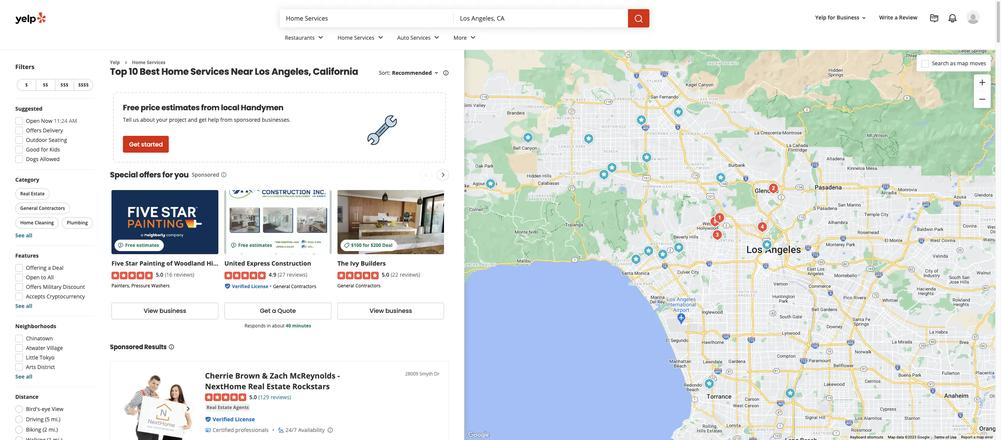 Task type: describe. For each thing, give the bounding box(es) containing it.
$ button
[[17, 79, 36, 91]]

little tokyo
[[26, 354, 55, 361]]

16 chevron right v2 image
[[123, 60, 129, 66]]

home services inside business categories element
[[338, 34, 375, 41]]

24/7 availability
[[286, 427, 325, 434]]

dr
[[434, 371, 440, 377]]

angeles,
[[272, 65, 311, 78]]

atwater
[[26, 345, 45, 352]]

free estimates link for construction
[[225, 190, 331, 255]]

real for real estate agents
[[207, 405, 217, 411]]

1 horizontal spatial contractors
[[291, 283, 316, 290]]

estimates inside free price estimates from local handymen tell us about your project and get help from sponsored businesses.
[[161, 103, 200, 113]]

atwater village
[[26, 345, 63, 352]]

shortcuts
[[867, 435, 884, 440]]

24/7
[[286, 427, 297, 434]]

verified license for the bottommost verified license button
[[213, 416, 255, 423]]

real estate
[[20, 191, 45, 197]]

group containing category
[[14, 176, 95, 239]]

11:24
[[54, 117, 68, 125]]

get
[[199, 116, 207, 124]]

5.0 (16 reviews)
[[156, 271, 194, 279]]

general contractors inside button
[[20, 205, 65, 212]]

tell
[[123, 116, 132, 124]]

builders
[[361, 259, 386, 268]]

smyth
[[420, 371, 433, 377]]

16 certified professionals v2 image
[[205, 427, 211, 434]]

4.9
[[269, 271, 276, 279]]

handymen
[[241, 103, 284, 113]]

general contractors button
[[15, 203, 70, 214]]

bird's-eye view
[[26, 406, 63, 413]]

eye
[[42, 406, 50, 413]]

$$$$
[[78, 82, 89, 88]]

home inside business categories element
[[338, 34, 353, 41]]

16 info v2 image for top 10 best home services near los angeles, california
[[443, 70, 449, 76]]

overland remodeling & builders image
[[655, 247, 670, 262]]

5.0 (22 reviews)
[[382, 271, 420, 279]]

free inside free price estimates from local handymen tell us about your project and get help from sponsored businesses.
[[123, 103, 139, 113]]

real for real estate
[[20, 191, 30, 197]]

offers for offers delivery
[[26, 127, 41, 134]]

for left you
[[162, 170, 173, 180]]

terms of use link
[[934, 435, 957, 440]]

free estimates for star
[[125, 242, 159, 249]]

rockstars
[[292, 381, 330, 392]]

24 chevron down v2 image for restaurants
[[316, 33, 325, 42]]

estate inside cherrie brown & zach mcreynolds - nexthome real estate rockstars
[[267, 381, 290, 392]]

$$
[[43, 82, 48, 88]]

5.0 link
[[249, 393, 257, 401]]

1 vertical spatial verified license button
[[213, 416, 255, 423]]

verified for verified license button to the top
[[232, 283, 250, 290]]

0 horizontal spatial of
[[166, 259, 173, 268]]

next image
[[184, 404, 193, 414]]

services right auto
[[411, 34, 431, 41]]

see all button for offering a deal
[[15, 302, 32, 310]]

offers
[[139, 170, 161, 180]]

availability
[[298, 427, 325, 434]]

plumbing button
[[62, 217, 93, 229]]

keyboard
[[851, 435, 866, 440]]

real estate button
[[15, 188, 50, 200]]

home renew 360 image
[[783, 386, 798, 401]]

verified license for verified license button to the top
[[232, 283, 268, 290]]

2 horizontal spatial general contractors
[[337, 283, 381, 289]]

united
[[225, 259, 245, 268]]

mi.) for biking (2 mi.)
[[49, 426, 58, 433]]

united express construction
[[225, 259, 311, 268]]

(22
[[391, 271, 398, 279]]

you
[[174, 170, 189, 180]]

more
[[454, 34, 467, 41]]

auto
[[397, 34, 409, 41]]

see for offering a deal
[[15, 302, 25, 310]]

home right best
[[161, 65, 189, 78]]

seating
[[49, 136, 67, 144]]

see all for chinatown
[[15, 373, 32, 380]]

peveler's remodeling image
[[702, 377, 717, 392]]

zoom out image
[[978, 95, 987, 104]]

driving
[[26, 416, 44, 423]]

cryptocurrency
[[47, 293, 85, 300]]

view business for builders
[[370, 307, 412, 316]]

open to all
[[26, 274, 54, 281]]

air care image
[[708, 214, 723, 230]]

1 vertical spatial from
[[220, 116, 233, 124]]

painters,
[[112, 283, 130, 289]]

business for builders
[[386, 307, 412, 316]]

get started
[[129, 140, 163, 149]]

verified for the bottommost verified license button
[[213, 416, 234, 423]]

good
[[26, 146, 40, 153]]

tokyo
[[40, 354, 55, 361]]

estate for real estate agents
[[218, 405, 232, 411]]

kids
[[50, 146, 60, 153]]

(16
[[165, 271, 172, 279]]

0 vertical spatial previous image
[[421, 170, 431, 180]]

magic hammer development image
[[604, 160, 620, 176]]

get started button
[[123, 136, 169, 153]]

reviews) right (129
[[271, 394, 291, 401]]

started
[[141, 140, 163, 149]]

cherrie brown & zach mcreynolds - nexthome real estate rockstars image
[[120, 371, 196, 440]]

notifications image
[[948, 14, 958, 23]]

search image
[[634, 14, 644, 23]]

biking
[[26, 426, 41, 433]]

-
[[338, 371, 340, 381]]

offering a deal
[[26, 264, 63, 272]]

terms
[[934, 435, 945, 440]]

view inside option group
[[52, 406, 63, 413]]

Near text field
[[460, 14, 622, 23]]

(5
[[45, 416, 50, 423]]

nexthome
[[205, 381, 246, 392]]

home inside button
[[20, 220, 34, 226]]

reviews) for builders
[[400, 271, 420, 279]]

military
[[43, 283, 62, 291]]

accepts
[[26, 293, 45, 300]]

1 all from the top
[[26, 232, 32, 239]]

near
[[231, 65, 253, 78]]

real estate agents
[[207, 405, 249, 411]]

1 horizontal spatial general
[[273, 283, 290, 290]]

use
[[950, 435, 957, 440]]

view business for painting
[[144, 307, 186, 316]]

&
[[262, 371, 268, 381]]

28009
[[405, 371, 418, 377]]

delivery
[[43, 127, 63, 134]]

am
[[69, 117, 77, 125]]

recommended button
[[392, 69, 440, 77]]

restaurants link
[[279, 27, 332, 50]]

for for yelp
[[828, 14, 836, 21]]

as
[[951, 59, 956, 67]]

group containing features
[[13, 252, 95, 310]]

get for get a quote
[[260, 307, 271, 316]]

group containing neighborhoods
[[13, 323, 95, 381]]

5 star rating image for ivy
[[337, 272, 379, 280]]

©2023
[[905, 435, 917, 440]]

us
[[133, 116, 139, 124]]

free for united
[[238, 242, 248, 249]]

services right 10
[[147, 59, 165, 66]]

general inside button
[[20, 205, 38, 212]]

1 horizontal spatial home services link
[[332, 27, 391, 50]]

maria w. image
[[967, 10, 980, 24]]

map
[[888, 435, 896, 440]]

sponsored for sponsored
[[192, 171, 219, 179]]

five star painting of woodland hills link
[[112, 259, 220, 268]]

home right 16 chevron right v2 icon
[[132, 59, 146, 66]]

1 horizontal spatial about
[[272, 323, 285, 329]]

view for painting
[[144, 307, 158, 316]]

cleaning
[[35, 220, 54, 226]]

construction
[[272, 259, 311, 268]]

arts
[[26, 364, 36, 371]]

1 horizontal spatial general contractors
[[273, 283, 316, 290]]

the
[[337, 259, 349, 268]]

painters, pressure washers
[[112, 283, 170, 289]]

user actions element
[[810, 10, 991, 57]]

certified professionals
[[213, 427, 269, 434]]

report a map error
[[962, 435, 993, 440]]

r remodeling image
[[596, 167, 612, 183]]

offers delivery
[[26, 127, 63, 134]]

cherrie
[[205, 371, 233, 381]]

1 vertical spatial home services
[[132, 59, 165, 66]]

28009 smyth dr
[[405, 371, 440, 377]]

local
[[221, 103, 239, 113]]

5.0 for builders
[[382, 271, 389, 279]]

map for error
[[977, 435, 984, 440]]

chinatown
[[26, 335, 53, 342]]

1 vertical spatial of
[[946, 435, 950, 440]]

more link
[[448, 27, 484, 50]]

agents
[[233, 405, 249, 411]]

create construction image
[[713, 170, 729, 186]]

dogs
[[26, 155, 39, 163]]

free price estimates from local handymen image
[[363, 111, 402, 149]]

special offers for you
[[110, 170, 189, 180]]

reviews) for painting
[[174, 271, 194, 279]]

projects image
[[930, 14, 939, 23]]

2 horizontal spatial general
[[337, 283, 354, 289]]



Task type: locate. For each thing, give the bounding box(es) containing it.
1 vertical spatial verified license
[[213, 416, 255, 423]]

view business down the washers
[[144, 307, 186, 316]]

2 view business from the left
[[370, 307, 412, 316]]

0 horizontal spatial 24 chevron down v2 image
[[376, 33, 385, 42]]

open for open now 11:24 am
[[26, 117, 40, 125]]

offers
[[26, 127, 41, 134], [26, 283, 41, 291]]

estimates up the project
[[161, 103, 200, 113]]

1 horizontal spatial 16 verified v2 image
[[225, 283, 231, 289]]

reviews) right (22
[[400, 271, 420, 279]]

moves
[[970, 59, 987, 67]]

for up the dogs allowed
[[41, 146, 48, 153]]

the ivy builders image
[[641, 244, 656, 259]]

suggested
[[15, 105, 42, 112]]

a right write
[[895, 14, 898, 21]]

5 star rating image
[[112, 272, 153, 280], [337, 272, 379, 280], [205, 394, 246, 402]]

16 info v2 image
[[443, 70, 449, 76], [221, 172, 227, 178]]

contractors up 'cleaning'
[[39, 205, 65, 212]]

reviews)
[[174, 271, 194, 279], [287, 271, 307, 279], [400, 271, 420, 279], [271, 394, 291, 401]]

all
[[26, 232, 32, 239], [26, 302, 32, 310], [26, 373, 32, 380]]

a
[[895, 14, 898, 21], [48, 264, 51, 272], [272, 307, 276, 316], [974, 435, 976, 440]]

1 horizontal spatial 16 free estimates v2 image
[[231, 243, 237, 249]]

home cleaning
[[20, 220, 54, 226]]

1 horizontal spatial estate
[[218, 405, 232, 411]]

1 horizontal spatial yelp
[[816, 14, 827, 21]]

all down arts
[[26, 373, 32, 380]]

see all down accepts
[[15, 302, 32, 310]]

none field near
[[460, 14, 622, 23]]

business
[[160, 307, 186, 316], [386, 307, 412, 316]]

option group
[[13, 393, 95, 440]]

0 horizontal spatial contractors
[[39, 205, 65, 212]]

contractors
[[39, 205, 65, 212], [356, 283, 381, 289], [291, 283, 316, 290]]

1 24 chevron down v2 image from the left
[[376, 33, 385, 42]]

0 vertical spatial verified
[[232, 283, 250, 290]]

view for builders
[[370, 307, 384, 316]]

for for good
[[41, 146, 48, 153]]

0 horizontal spatial map
[[957, 59, 969, 67]]

real up the 5.0 link
[[248, 381, 265, 392]]

5.0 left (22
[[382, 271, 389, 279]]

for left "$200"
[[363, 242, 370, 249]]

united express construction image
[[639, 150, 654, 165]]

terms of use
[[934, 435, 957, 440]]

vienna woods image
[[710, 228, 725, 243]]

business
[[837, 14, 860, 21]]

estate for real estate
[[31, 191, 45, 197]]

see all down home cleaning button
[[15, 232, 32, 239]]

5.0 for painting
[[156, 271, 163, 279]]

2 see all from the top
[[15, 302, 32, 310]]

24 chevron down v2 image inside restaurants link
[[316, 33, 325, 42]]

responds
[[245, 323, 266, 329]]

$$$ button
[[55, 79, 74, 91]]

16 free estimates v2 image for united
[[231, 243, 237, 249]]

1 free estimates from the left
[[125, 242, 159, 249]]

for inside "link"
[[363, 242, 370, 249]]

zoom in image
[[978, 78, 987, 87]]

0 horizontal spatial home services
[[132, 59, 165, 66]]

home services down find text field
[[338, 34, 375, 41]]

review
[[899, 14, 918, 21]]

palatin remodeling image
[[483, 176, 498, 192]]

see
[[15, 232, 25, 239], [15, 302, 25, 310], [15, 373, 25, 380]]

0 vertical spatial get
[[129, 140, 140, 149]]

free up united
[[238, 242, 248, 249]]

2 horizontal spatial real
[[248, 381, 265, 392]]

1 vertical spatial deal
[[52, 264, 63, 272]]

slideshow element
[[120, 371, 196, 440]]

0 vertical spatial see
[[15, 232, 25, 239]]

reviews) down woodland
[[174, 271, 194, 279]]

5 star rating image down star
[[112, 272, 153, 280]]

distance
[[15, 393, 39, 401]]

group
[[974, 74, 991, 108], [13, 105, 95, 165], [14, 176, 95, 239], [13, 252, 95, 310], [13, 323, 95, 381]]

special
[[110, 170, 138, 180]]

free
[[123, 103, 139, 113], [125, 242, 135, 249], [238, 242, 248, 249]]

0 vertical spatial about
[[140, 116, 155, 124]]

0 horizontal spatial home services link
[[132, 59, 165, 66]]

Find text field
[[286, 14, 448, 23]]

2 24 chevron down v2 image from the left
[[469, 33, 478, 42]]

estate inside "button"
[[218, 405, 232, 411]]

2 24 chevron down v2 image from the left
[[432, 33, 442, 42]]

1 horizontal spatial 24 chevron down v2 image
[[469, 33, 478, 42]]

map region
[[448, 0, 1001, 440]]

24 chevron down v2 image inside more link
[[469, 33, 478, 42]]

1 horizontal spatial 5 star rating image
[[205, 394, 246, 402]]

services
[[354, 34, 375, 41], [411, 34, 431, 41], [147, 59, 165, 66], [190, 65, 229, 78]]

verified license button
[[232, 283, 268, 290], [213, 416, 255, 423]]

0 vertical spatial home services link
[[332, 27, 391, 50]]

view business down (22
[[370, 307, 412, 316]]

license up certified professionals in the left bottom of the page
[[235, 416, 255, 423]]

16 verified v2 image for verified license button to the top
[[225, 283, 231, 289]]

0 vertical spatial open
[[26, 117, 40, 125]]

1 horizontal spatial 5.0
[[249, 394, 257, 401]]

24 chevron down v2 image
[[376, 33, 385, 42], [432, 33, 442, 42]]

ivy
[[350, 259, 359, 268]]

get up in
[[260, 307, 271, 316]]

of up (16
[[166, 259, 173, 268]]

minutes
[[292, 323, 311, 329]]

0 horizontal spatial free estimates link
[[112, 190, 218, 255]]

yelp for business button
[[813, 11, 870, 25]]

0 horizontal spatial 5 star rating image
[[112, 272, 153, 280]]

mi.) for driving (5 mi.)
[[51, 416, 60, 423]]

0 vertical spatial map
[[957, 59, 969, 67]]

five star painting of woodland hills image
[[520, 130, 536, 146]]

previous image inside slideshow element
[[123, 404, 132, 414]]

2 horizontal spatial contractors
[[356, 283, 381, 289]]

mi.) right (5
[[51, 416, 60, 423]]

get inside "button"
[[260, 307, 271, 316]]

0 vertical spatial sponsored
[[192, 171, 219, 179]]

open down the offering
[[26, 274, 40, 281]]

map data ©2023 google
[[888, 435, 930, 440]]

2 offers from the top
[[26, 283, 41, 291]]

open for open to all
[[26, 274, 40, 281]]

a right report
[[974, 435, 976, 440]]

price
[[141, 103, 160, 113]]

see all button down accepts
[[15, 302, 32, 310]]

get a quote button
[[225, 303, 331, 320]]

a for report
[[974, 435, 976, 440]]

see all down arts
[[15, 373, 32, 380]]

1 vertical spatial previous image
[[123, 404, 132, 414]]

yelp inside button
[[816, 14, 827, 21]]

contractors down builders
[[356, 283, 381, 289]]

all down accepts
[[26, 302, 32, 310]]

0 horizontal spatial 16 free estimates v2 image
[[118, 243, 124, 249]]

general contractors down 4.9 (27 reviews)
[[273, 283, 316, 290]]

results
[[144, 343, 167, 352]]

24 chevron down v2 image right 'auto services'
[[432, 33, 442, 42]]

1 vertical spatial offers
[[26, 283, 41, 291]]

1 view business link from the left
[[112, 303, 218, 320]]

home services link down find text field
[[332, 27, 391, 50]]

free up tell in the top left of the page
[[123, 103, 139, 113]]

get inside button
[[129, 140, 140, 149]]

24 chevron down v2 image
[[316, 33, 325, 42], [469, 33, 478, 42]]

1 16 free estimates v2 image from the left
[[118, 243, 124, 249]]

reviews) down the construction in the bottom of the page
[[287, 271, 307, 279]]

home services
[[338, 34, 375, 41], [132, 59, 165, 66]]

0 horizontal spatial about
[[140, 116, 155, 124]]

2 vertical spatial all
[[26, 373, 32, 380]]

rm1 construction image
[[671, 240, 687, 256]]

3 see all from the top
[[15, 373, 32, 380]]

general down real estate button
[[20, 205, 38, 212]]

16 verified v2 image
[[225, 283, 231, 289], [205, 417, 211, 423]]

1 see all button from the top
[[15, 232, 32, 239]]

verified up certified
[[213, 416, 234, 423]]

0 vertical spatial license
[[251, 283, 268, 290]]

estimates up express
[[249, 242, 272, 249]]

allowed
[[40, 155, 60, 163]]

dim handyman image
[[766, 181, 781, 196]]

1 horizontal spatial from
[[220, 116, 233, 124]]

from down local
[[220, 116, 233, 124]]

offers military discount
[[26, 283, 85, 291]]

2 16 free estimates v2 image from the left
[[231, 243, 237, 249]]

1 view business from the left
[[144, 307, 186, 316]]

about right in
[[272, 323, 285, 329]]

24 chevron down v2 image for more
[[469, 33, 478, 42]]

open
[[26, 117, 40, 125], [26, 274, 40, 281]]

write
[[880, 14, 894, 21]]

home services link right 16 chevron right v2 icon
[[132, 59, 165, 66]]

general contractors up 'cleaning'
[[20, 205, 65, 212]]

24 chevron down v2 image for home services
[[376, 33, 385, 42]]

0 vertical spatial see all
[[15, 232, 32, 239]]

deal
[[382, 242, 393, 249], [52, 264, 63, 272]]

estate left agents
[[218, 405, 232, 411]]

1 see from the top
[[15, 232, 25, 239]]

0 vertical spatial offers
[[26, 127, 41, 134]]

view business link down the washers
[[112, 303, 218, 320]]

0 vertical spatial yelp
[[816, 14, 827, 21]]

a for offering
[[48, 264, 51, 272]]

0 horizontal spatial sponsored
[[110, 343, 143, 352]]

license for verified license button to the top
[[251, 283, 268, 290]]

error
[[985, 435, 993, 440]]

24 chevron down v2 image inside auto services link
[[432, 33, 442, 42]]

option group containing distance
[[13, 393, 95, 440]]

2 horizontal spatial 5.0
[[382, 271, 389, 279]]

free up star
[[125, 242, 135, 249]]

map left error
[[977, 435, 984, 440]]

star
[[125, 259, 138, 268]]

2 business from the left
[[386, 307, 412, 316]]

verified license down "4.9 star rating" image
[[232, 283, 268, 290]]

verified license button up certified professionals in the left bottom of the page
[[213, 416, 255, 423]]

report a map error link
[[962, 435, 993, 440]]

estimates for united express construction
[[249, 242, 272, 249]]

1 vertical spatial sponsored
[[110, 343, 143, 352]]

0 horizontal spatial from
[[201, 103, 220, 113]]

real inside cherrie brown & zach mcreynolds - nexthome real estate rockstars
[[248, 381, 265, 392]]

1 vertical spatial see all button
[[15, 302, 32, 310]]

1 horizontal spatial estimates
[[161, 103, 200, 113]]

1 24 chevron down v2 image from the left
[[316, 33, 325, 42]]

$200
[[371, 242, 381, 249]]

ahi kitchen & bath remodel image
[[628, 252, 644, 267]]

businesses.
[[262, 116, 291, 124]]

offers up outdoor on the left top
[[26, 127, 41, 134]]

deal right "$200"
[[382, 242, 393, 249]]

2 horizontal spatial view
[[370, 307, 384, 316]]

2 open from the top
[[26, 274, 40, 281]]

real
[[20, 191, 30, 197], [248, 381, 265, 392], [207, 405, 217, 411]]

24 chevron down v2 image for auto services
[[432, 33, 442, 42]]

real estate agents button
[[205, 404, 250, 412]]

2 none field from the left
[[460, 14, 622, 23]]

license for the bottommost verified license button
[[235, 416, 255, 423]]

None search field
[[280, 9, 651, 27]]

0 vertical spatial verified license
[[232, 283, 268, 290]]

see all button down arts
[[15, 373, 32, 380]]

free estimates for express
[[238, 242, 272, 249]]

0 vertical spatial verified license button
[[232, 283, 268, 290]]

1 horizontal spatial 24 chevron down v2 image
[[432, 33, 442, 42]]

free estimates link for painting
[[112, 190, 218, 255]]

district
[[37, 364, 55, 371]]

0 vertical spatial mi.)
[[51, 416, 60, 423]]

woodland
[[174, 259, 205, 268]]

16 free estimates v2 image
[[118, 243, 124, 249], [231, 243, 237, 249]]

None field
[[286, 14, 448, 23], [460, 14, 622, 23]]

5.0 left (129
[[249, 394, 257, 401]]

golan remodeling image
[[581, 131, 596, 147]]

business categories element
[[279, 27, 980, 50]]

real inside "button"
[[207, 405, 217, 411]]

a up all at left bottom
[[48, 264, 51, 272]]

license inside button
[[251, 283, 268, 290]]

general down (27
[[273, 283, 290, 290]]

real inside button
[[20, 191, 30, 197]]

pressure
[[131, 283, 150, 289]]

home services right 16 chevron right v2 icon
[[132, 59, 165, 66]]

16 free estimates v2 image for five
[[118, 243, 124, 249]]

3 see all button from the top
[[15, 373, 32, 380]]

(2
[[43, 426, 47, 433]]

16 free estimates v2 image up the five in the bottom left of the page
[[118, 243, 124, 249]]

map right as
[[957, 59, 969, 67]]

general contractors
[[20, 205, 65, 212], [337, 283, 381, 289], [273, 283, 316, 290]]

group containing suggested
[[13, 105, 95, 165]]

little
[[26, 354, 38, 361]]

1 vertical spatial about
[[272, 323, 285, 329]]

16 verified v2 image up 16 certified professionals v2 icon
[[205, 417, 211, 423]]

5.0 left (16
[[156, 271, 163, 279]]

estate inside button
[[31, 191, 45, 197]]

16 verified v2 image down "4.9 star rating" image
[[225, 283, 231, 289]]

view business link for painting
[[112, 303, 218, 320]]

2 see all button from the top
[[15, 302, 32, 310]]

real down category
[[20, 191, 30, 197]]

0 horizontal spatial none field
[[286, 14, 448, 23]]

16 info v2 image
[[168, 344, 174, 350]]

plumbing
[[67, 220, 88, 226]]

business down 5.0 (22 reviews)
[[386, 307, 412, 316]]

1 horizontal spatial none field
[[460, 14, 622, 23]]

1 horizontal spatial map
[[977, 435, 984, 440]]

view business link down (22
[[337, 303, 444, 320]]

estimates
[[161, 103, 200, 113], [136, 242, 159, 249], [249, 242, 272, 249]]

1 vertical spatial mi.)
[[49, 426, 58, 433]]

mi.) right (2
[[49, 426, 58, 433]]

3 see from the top
[[15, 373, 25, 380]]

village
[[47, 345, 63, 352]]

2 horizontal spatial estate
[[267, 381, 290, 392]]

1 vertical spatial estate
[[267, 381, 290, 392]]

1 vertical spatial home services link
[[132, 59, 165, 66]]

general down the
[[337, 283, 354, 289]]

home left 'cleaning'
[[20, 220, 34, 226]]

24 chevron down v2 image right more at top left
[[469, 33, 478, 42]]

free estimates
[[125, 242, 159, 249], [238, 242, 272, 249]]

la drain experts & rooter service image
[[671, 105, 686, 120]]

cherrie brown & zach mcreynolds - nexthome real estate rockstars
[[205, 371, 340, 392]]

business for painting
[[160, 307, 186, 316]]

professionals
[[235, 427, 269, 434]]

$$$$ button
[[74, 79, 93, 91]]

see down home cleaning button
[[15, 232, 25, 239]]

none field find
[[286, 14, 448, 23]]

data
[[897, 435, 904, 440]]

info icon image
[[327, 427, 333, 433], [327, 427, 333, 433]]

next image
[[439, 170, 448, 180]]

reviews) for construction
[[287, 271, 307, 279]]

0 horizontal spatial 5.0
[[156, 271, 163, 279]]

1 open from the top
[[26, 117, 40, 125]]

for for $100
[[363, 242, 370, 249]]

yelp for business
[[816, 14, 860, 21]]

$100 for $200 deal link
[[337, 190, 444, 255]]

2 horizontal spatial estimates
[[249, 242, 272, 249]]

estimates up painting
[[136, 242, 159, 249]]

16 verified v2 image for the bottommost verified license button
[[205, 417, 211, 423]]

24 chevron down v2 image left auto
[[376, 33, 385, 42]]

a inside write a review link
[[895, 14, 898, 21]]

16 chevron down v2 image
[[433, 70, 440, 76]]

see all button for chinatown
[[15, 373, 32, 380]]

all down home cleaning button
[[26, 232, 32, 239]]

deal up all at left bottom
[[52, 264, 63, 272]]

get for get started
[[129, 140, 140, 149]]

previous image
[[421, 170, 431, 180], [123, 404, 132, 414]]

jr services image
[[634, 113, 649, 128]]

a for get
[[272, 307, 276, 316]]

all for chinatown
[[26, 373, 32, 380]]

1 free estimates link from the left
[[112, 190, 218, 255]]

business down the washers
[[160, 307, 186, 316]]

1 vertical spatial see
[[15, 302, 25, 310]]

sponsored left results at the bottom left of page
[[110, 343, 143, 352]]

all for offering a deal
[[26, 302, 32, 310]]

yelp for yelp link
[[110, 59, 120, 66]]

recommended
[[392, 69, 432, 77]]

real up 16 certified professionals v2 icon
[[207, 405, 217, 411]]

about right us
[[140, 116, 155, 124]]

0 vertical spatial from
[[201, 103, 220, 113]]

services down find text field
[[354, 34, 375, 41]]

1 horizontal spatial view business
[[370, 307, 412, 316]]

40
[[286, 323, 291, 329]]

a inside get a quote "button"
[[272, 307, 276, 316]]

los
[[255, 65, 270, 78]]

16 twenty four seven availability v2 image
[[278, 427, 284, 434]]

2 vertical spatial estate
[[218, 405, 232, 411]]

1 horizontal spatial deal
[[382, 242, 393, 249]]

2 vertical spatial see all
[[15, 373, 32, 380]]

see for chinatown
[[15, 373, 25, 380]]

see all for offering a deal
[[15, 302, 32, 310]]

services left near
[[190, 65, 229, 78]]

24 chevron down v2 image right restaurants
[[316, 33, 325, 42]]

0 horizontal spatial get
[[129, 140, 140, 149]]

contractors down 4.9 (27 reviews)
[[291, 283, 316, 290]]

1 none field from the left
[[286, 14, 448, 23]]

from up help
[[201, 103, 220, 113]]

1 horizontal spatial real
[[207, 405, 217, 411]]

0 horizontal spatial 16 verified v2 image
[[205, 417, 211, 423]]

view business link
[[112, 303, 218, 320], [337, 303, 444, 320]]

1 horizontal spatial 16 info v2 image
[[443, 70, 449, 76]]

google image
[[466, 430, 492, 440]]

16 chevron down v2 image
[[861, 15, 867, 21]]

2 free estimates link from the left
[[225, 190, 331, 255]]

of
[[166, 259, 173, 268], [946, 435, 950, 440]]

1 business from the left
[[160, 307, 186, 316]]

2 all from the top
[[26, 302, 32, 310]]

offers for offers military discount
[[26, 283, 41, 291]]

0 horizontal spatial general contractors
[[20, 205, 65, 212]]

1 horizontal spatial business
[[386, 307, 412, 316]]

16 free estimates v2 image up united
[[231, 243, 237, 249]]

sponsored
[[234, 116, 261, 124]]

0 horizontal spatial business
[[160, 307, 186, 316]]

0 vertical spatial home services
[[338, 34, 375, 41]]

sponsored for sponsored results
[[110, 343, 143, 352]]

1 horizontal spatial view
[[144, 307, 158, 316]]

(129
[[259, 394, 269, 401]]

yelp left 16 chevron right v2 icon
[[110, 59, 120, 66]]

2 see from the top
[[15, 302, 25, 310]]

1 see all from the top
[[15, 232, 32, 239]]

1 horizontal spatial sponsored
[[192, 171, 219, 179]]

yelp for yelp for business
[[816, 14, 827, 21]]

5 star rating image for star
[[112, 272, 153, 280]]

4.9 star rating image
[[225, 272, 266, 280]]

a left quote
[[272, 307, 276, 316]]

map for moves
[[957, 59, 969, 67]]

2 view business link from the left
[[337, 303, 444, 320]]

see all button
[[15, 232, 32, 239], [15, 302, 32, 310], [15, 373, 32, 380]]

16 info v2 image for special offers for you
[[221, 172, 227, 178]]

0 horizontal spatial view
[[52, 406, 63, 413]]

google
[[918, 435, 930, 440]]

2 free estimates from the left
[[238, 242, 272, 249]]

1 vertical spatial license
[[235, 416, 255, 423]]

handyhub image
[[712, 210, 727, 226]]

your
[[156, 116, 168, 124]]

5 star rating image down ivy
[[337, 272, 379, 280]]

verified license up certified professionals in the left bottom of the page
[[213, 416, 255, 423]]

contractors inside button
[[39, 205, 65, 212]]

2 horizontal spatial 5 star rating image
[[337, 272, 379, 280]]

best
[[140, 65, 160, 78]]

(27
[[278, 271, 285, 279]]

0 vertical spatial deal
[[382, 242, 393, 249]]

a for write
[[895, 14, 898, 21]]

1 vertical spatial see all
[[15, 302, 32, 310]]

home down find field
[[338, 34, 353, 41]]

2 vertical spatial real
[[207, 405, 217, 411]]

about inside free price estimates from local handymen tell us about your project and get help from sponsored businesses.
[[140, 116, 155, 124]]

1 horizontal spatial of
[[946, 435, 950, 440]]

estate up general contractors button on the top left of page
[[31, 191, 45, 197]]

free for five
[[125, 242, 135, 249]]

good for kids
[[26, 146, 60, 153]]

0 horizontal spatial free estimates
[[125, 242, 159, 249]]

1 offers from the top
[[26, 127, 41, 134]]

3 all from the top
[[26, 373, 32, 380]]

for inside button
[[828, 14, 836, 21]]

0 horizontal spatial general
[[20, 205, 38, 212]]

1 horizontal spatial free estimates
[[238, 242, 272, 249]]

map
[[957, 59, 969, 67], [977, 435, 984, 440]]

license down "4.9 star rating" image
[[251, 283, 268, 290]]

0 horizontal spatial view business
[[144, 307, 186, 316]]

deal inside "link"
[[382, 242, 393, 249]]

the ivy builders
[[337, 259, 386, 268]]

now
[[41, 117, 53, 125]]

get a quote
[[260, 307, 296, 316]]

0 vertical spatial estate
[[31, 191, 45, 197]]

yelp left business
[[816, 14, 827, 21]]

0 horizontal spatial estate
[[31, 191, 45, 197]]

general
[[20, 205, 38, 212], [337, 283, 354, 289], [273, 283, 290, 290]]

0 horizontal spatial estimates
[[136, 242, 159, 249]]

16 deal v2 image
[[344, 243, 350, 249]]

skillfull hands image
[[755, 220, 770, 235]]

view business link for builders
[[337, 303, 444, 320]]

verified inside button
[[232, 283, 250, 290]]

0 horizontal spatial 24 chevron down v2 image
[[316, 33, 325, 42]]

bird's-
[[26, 406, 42, 413]]

1 horizontal spatial view business link
[[337, 303, 444, 320]]

verified license button down "4.9 star rating" image
[[232, 283, 268, 290]]

estimates for five star painting of woodland hills
[[136, 242, 159, 249]]

1 horizontal spatial free estimates link
[[225, 190, 331, 255]]

general contractors down the ivy builders link
[[337, 283, 381, 289]]

free estimates up express
[[238, 242, 272, 249]]

estate down zach
[[267, 381, 290, 392]]

open down suggested
[[26, 117, 40, 125]]

2 vertical spatial see all button
[[15, 373, 32, 380]]

verified down "4.9 star rating" image
[[232, 283, 250, 290]]

sellers advantage - los angeles image
[[759, 238, 775, 253]]

0 vertical spatial all
[[26, 232, 32, 239]]

offers up accepts
[[26, 283, 41, 291]]

see up "neighborhoods"
[[15, 302, 25, 310]]

project
[[169, 116, 187, 124]]



Task type: vqa. For each thing, say whether or not it's contained in the screenshot.
Free for United
yes



